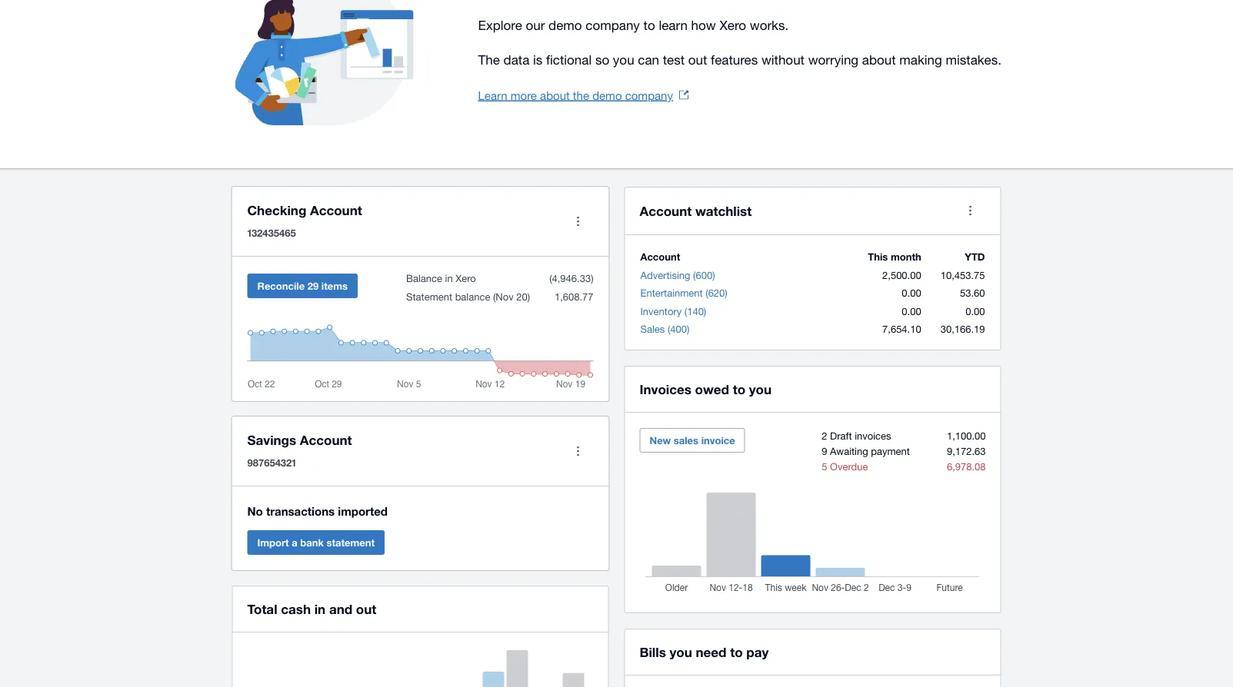 Task type: locate. For each thing, give the bounding box(es) containing it.
0.00 link for 53.60
[[902, 287, 921, 299]]

awaiting
[[830, 445, 868, 457]]

about left the
[[540, 88, 570, 102]]

9,172.63
[[947, 445, 986, 457]]

you right bills
[[670, 645, 692, 660]]

invoice
[[701, 435, 735, 447]]

fictional
[[546, 52, 592, 67]]

1 horizontal spatial you
[[670, 645, 692, 660]]

30,166.19 link
[[940, 323, 985, 335]]

intro banner body element
[[478, 15, 1013, 71]]

import a bank statement
[[257, 537, 375, 549]]

inventory (140)
[[640, 305, 706, 317]]

to right owed
[[733, 382, 745, 397]]

9,172.63 link
[[947, 445, 986, 457]]

watchlist overflow menu toggle image
[[955, 195, 986, 226]]

1 horizontal spatial about
[[862, 52, 896, 67]]

6,978.08 link
[[947, 461, 986, 473]]

bank
[[300, 537, 324, 549]]

to left learn
[[643, 18, 655, 33]]

1 vertical spatial xero
[[456, 272, 476, 284]]

0.00
[[902, 287, 921, 299], [902, 305, 921, 317], [965, 305, 985, 317]]

learn
[[659, 18, 688, 33]]

works.
[[750, 18, 789, 33]]

bills you need to pay
[[640, 645, 769, 660]]

xero
[[720, 18, 746, 33], [456, 272, 476, 284]]

2 vertical spatial you
[[670, 645, 692, 660]]

to inside intro banner body element
[[643, 18, 655, 33]]

10,453.75
[[940, 269, 985, 281]]

1 vertical spatial about
[[540, 88, 570, 102]]

132435465
[[247, 227, 296, 239]]

xero right how
[[720, 18, 746, 33]]

account
[[310, 202, 362, 218], [640, 203, 692, 218], [640, 251, 680, 263], [300, 432, 352, 448]]

0 vertical spatial to
[[643, 18, 655, 33]]

1,100.00
[[947, 430, 986, 442]]

total
[[247, 602, 277, 617]]

this month
[[868, 251, 921, 263]]

about left making
[[862, 52, 896, 67]]

manage menu toggle image
[[563, 206, 593, 237], [563, 436, 593, 467]]

2,500.00
[[882, 269, 921, 281]]

0.00 up 7,654.10 on the top of the page
[[902, 305, 921, 317]]

demo right the
[[592, 88, 622, 102]]

(140)
[[684, 305, 706, 317]]

1,608.77
[[552, 291, 593, 303]]

0 horizontal spatial xero
[[456, 272, 476, 284]]

pay
[[746, 645, 769, 660]]

you right the so
[[613, 52, 634, 67]]

sales (400) link
[[640, 323, 689, 335]]

987654321
[[247, 457, 296, 469]]

0 vertical spatial demo
[[549, 18, 582, 33]]

bills
[[640, 645, 666, 660]]

0 horizontal spatial out
[[356, 602, 376, 617]]

0 vertical spatial out
[[688, 52, 707, 67]]

statement
[[406, 291, 452, 303]]

how
[[691, 18, 716, 33]]

2
[[822, 430, 827, 442]]

0.00 link down 2,500.00
[[902, 287, 921, 299]]

0 vertical spatial about
[[862, 52, 896, 67]]

checking
[[247, 202, 306, 218]]

sales (400)
[[640, 323, 689, 335]]

you inside "link"
[[670, 645, 692, 660]]

out right "test"
[[688, 52, 707, 67]]

0 vertical spatial manage menu toggle image
[[563, 206, 593, 237]]

out inside intro banner body element
[[688, 52, 707, 67]]

data
[[503, 52, 529, 67]]

company up the so
[[586, 18, 640, 33]]

2 draft invoices link
[[822, 430, 891, 442]]

savings
[[247, 432, 296, 448]]

about
[[862, 52, 896, 67], [540, 88, 570, 102]]

balance
[[455, 291, 490, 303]]

2 horizontal spatial you
[[749, 382, 772, 397]]

new sales invoice button
[[640, 428, 745, 453]]

company inside intro banner body element
[[586, 18, 640, 33]]

watchlist
[[695, 203, 752, 218]]

1 vertical spatial you
[[749, 382, 772, 397]]

demo right our
[[549, 18, 582, 33]]

statement
[[327, 537, 375, 549]]

0 horizontal spatial you
[[613, 52, 634, 67]]

a
[[292, 537, 297, 549]]

20)
[[516, 291, 530, 303]]

in left and
[[314, 602, 325, 617]]

learn
[[478, 88, 507, 102]]

the
[[573, 88, 589, 102]]

1 vertical spatial manage menu toggle image
[[563, 436, 593, 467]]

to
[[643, 18, 655, 33], [733, 382, 745, 397], [730, 645, 743, 660]]

inventory (140) link
[[640, 305, 706, 317]]

making
[[899, 52, 942, 67]]

this
[[868, 251, 888, 263]]

5 overdue link
[[822, 461, 868, 473]]

you right owed
[[749, 382, 772, 397]]

more
[[511, 88, 537, 102]]

in right balance on the left top of the page
[[445, 272, 453, 284]]

0.00 link up 7,654.10 on the top of the page
[[902, 305, 921, 317]]

manage menu toggle image for savings account
[[563, 436, 593, 467]]

1 horizontal spatial xero
[[720, 18, 746, 33]]

0 vertical spatial you
[[613, 52, 634, 67]]

1 vertical spatial in
[[314, 602, 325, 617]]

(4,946.33)
[[549, 272, 593, 284]]

0.00 for 0.00
[[902, 305, 921, 317]]

opens in a new tab image
[[679, 90, 688, 100]]

1 vertical spatial out
[[356, 602, 376, 617]]

company
[[586, 18, 640, 33], [625, 88, 673, 102]]

account watchlist link
[[640, 200, 752, 222]]

xero inside intro banner body element
[[720, 18, 746, 33]]

0.00 link
[[902, 287, 921, 299], [902, 305, 921, 317], [965, 305, 985, 317]]

savings account
[[247, 432, 352, 448]]

1 horizontal spatial out
[[688, 52, 707, 67]]

total cash in and out link
[[247, 598, 376, 620]]

account left watchlist
[[640, 203, 692, 218]]

entertainment
[[640, 287, 703, 299]]

mistakes.
[[946, 52, 1001, 67]]

7,654.10
[[882, 323, 921, 335]]

out inside total cash in and out link
[[356, 602, 376, 617]]

to left pay
[[730, 645, 743, 660]]

1 horizontal spatial in
[[445, 272, 453, 284]]

xero up 'statement balance (nov 20)'
[[456, 272, 476, 284]]

person setting up the dashboard image
[[170, 0, 478, 144]]

out right and
[[356, 602, 376, 617]]

2 vertical spatial to
[[730, 645, 743, 660]]

2 manage menu toggle image from the top
[[563, 436, 593, 467]]

draft
[[830, 430, 852, 442]]

to inside "link"
[[730, 645, 743, 660]]

is
[[533, 52, 542, 67]]

9 awaiting payment link
[[822, 445, 910, 457]]

explore our demo company to learn how xero works.
[[478, 18, 789, 33]]

0 vertical spatial xero
[[720, 18, 746, 33]]

advertising (600) link
[[640, 269, 715, 281]]

53.60
[[960, 287, 985, 299]]

0.00 down 2,500.00
[[902, 287, 921, 299]]

and
[[329, 602, 352, 617]]

the data is fictional so you can test out features without worrying about making mistakes.
[[478, 52, 1001, 67]]

company left 'opens in a new tab' image
[[625, 88, 673, 102]]

1 manage menu toggle image from the top
[[563, 206, 593, 237]]

0.00 for 53.60
[[902, 287, 921, 299]]

0 horizontal spatial demo
[[549, 18, 582, 33]]

1 vertical spatial demo
[[592, 88, 622, 102]]

0 vertical spatial company
[[586, 18, 640, 33]]



Task type: describe. For each thing, give the bounding box(es) containing it.
balance
[[406, 272, 442, 284]]

(620)
[[706, 287, 727, 299]]

balance in xero
[[406, 272, 476, 284]]

0 horizontal spatial about
[[540, 88, 570, 102]]

explore
[[478, 18, 522, 33]]

transactions
[[266, 505, 335, 518]]

0.00 link for 0.00
[[902, 305, 921, 317]]

0 vertical spatial in
[[445, 272, 453, 284]]

1 vertical spatial to
[[733, 382, 745, 397]]

the
[[478, 52, 500, 67]]

sales
[[640, 323, 665, 335]]

0 horizontal spatial in
[[314, 602, 325, 617]]

(600)
[[693, 269, 715, 281]]

our
[[526, 18, 545, 33]]

1,100.00 link
[[947, 430, 986, 442]]

statement balance (nov 20)
[[406, 291, 530, 303]]

entertainment (620)
[[640, 287, 727, 299]]

account right checking
[[310, 202, 362, 218]]

you inside intro banner body element
[[613, 52, 634, 67]]

overdue
[[830, 461, 868, 473]]

1 vertical spatial company
[[625, 88, 673, 102]]

invoices
[[640, 382, 691, 397]]

reconcile
[[257, 280, 305, 292]]

owed
[[695, 382, 729, 397]]

7,654.10 link
[[882, 323, 921, 335]]

no
[[247, 505, 263, 518]]

import a bank statement link
[[247, 531, 385, 555]]

0.00 down the 53.60
[[965, 305, 985, 317]]

entertainment (620) link
[[640, 287, 727, 299]]

5
[[822, 461, 827, 473]]

test
[[663, 52, 685, 67]]

demo inside intro banner body element
[[549, 18, 582, 33]]

payment
[[871, 445, 910, 457]]

new
[[650, 435, 671, 447]]

(400)
[[668, 323, 689, 335]]

account up the advertising on the top of the page
[[640, 251, 680, 263]]

sales
[[674, 435, 698, 447]]

advertising
[[640, 269, 690, 281]]

learn more about the demo company
[[478, 88, 673, 102]]

import
[[257, 537, 289, 549]]

reconcile 29 items
[[257, 280, 348, 292]]

9
[[822, 445, 827, 457]]

bills you need to pay link
[[640, 642, 769, 663]]

about inside intro banner body element
[[862, 52, 896, 67]]

without
[[761, 52, 805, 67]]

30,166.19
[[940, 323, 985, 335]]

invoices
[[855, 430, 891, 442]]

5 overdue
[[822, 461, 868, 473]]

new sales invoice
[[650, 435, 735, 447]]

account watchlist
[[640, 203, 752, 218]]

worrying
[[808, 52, 859, 67]]

account right savings at the left bottom
[[300, 432, 352, 448]]

need
[[696, 645, 726, 660]]

1 horizontal spatial demo
[[592, 88, 622, 102]]

features
[[711, 52, 758, 67]]

10,453.75 link
[[940, 269, 985, 281]]

imported
[[338, 505, 388, 518]]

invoices owed to you link
[[640, 378, 772, 400]]

no transactions imported
[[247, 505, 388, 518]]

account inside the account watchlist link
[[640, 203, 692, 218]]

manage menu toggle image for checking account
[[563, 206, 593, 237]]

2 draft invoices
[[822, 430, 891, 442]]

checking account
[[247, 202, 362, 218]]

(nov
[[493, 291, 514, 303]]

53.60 link
[[960, 287, 985, 299]]

6,978.08
[[947, 461, 986, 473]]

2,500.00 link
[[882, 269, 921, 281]]

ytd
[[965, 251, 985, 263]]

inventory
[[640, 305, 682, 317]]

reconcile 29 items button
[[247, 274, 358, 298]]

so
[[595, 52, 609, 67]]

0.00 link down the 53.60
[[965, 305, 985, 317]]

advertising (600)
[[640, 269, 715, 281]]

9 awaiting payment
[[822, 445, 910, 457]]



Task type: vqa. For each thing, say whether or not it's contained in the screenshot.
svg image to the left
no



